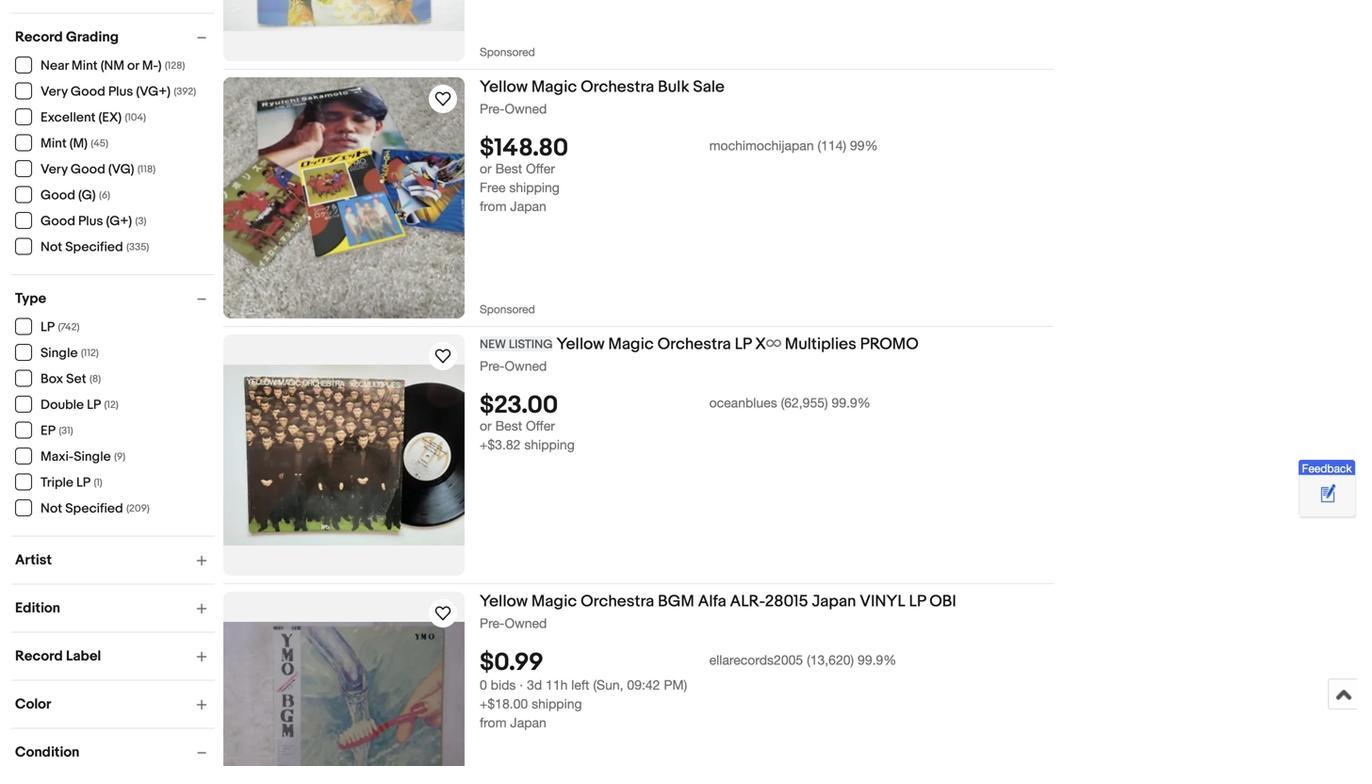 Task type: vqa. For each thing, say whether or not it's contained in the screenshot.


Task type: describe. For each thing, give the bounding box(es) containing it.
yellow magic orchestra lp  x♾️ multiplies promo heading
[[480, 335, 919, 354]]

+$3.82
[[480, 437, 521, 453]]

99%
[[850, 138, 878, 153]]

bulk
[[658, 77, 690, 97]]

yellow magic orchestra ymo computer game  rare lp record india 201 ex image
[[223, 0, 465, 31]]

excellent
[[41, 110, 96, 126]]

lp left (12)
[[87, 397, 101, 413]]

mochimochijapan (114) 99% or best offer free shipping from japan
[[480, 138, 878, 214]]

artist
[[15, 552, 52, 569]]

)
[[158, 58, 162, 74]]

(1)
[[94, 477, 102, 489]]

specified for type
[[65, 501, 123, 517]]

shipping for +$3.82
[[524, 437, 575, 453]]

excellent (ex) (104)
[[41, 110, 146, 126]]

good plus (g+) (3)
[[41, 213, 146, 230]]

sale
[[693, 77, 725, 97]]

0 vertical spatial mint
[[72, 58, 98, 74]]

box set (8)
[[41, 371, 101, 387]]

or for mochimochijapan
[[480, 161, 492, 176]]

(45)
[[91, 138, 108, 150]]

box
[[41, 371, 63, 387]]

(335)
[[126, 241, 149, 254]]

very for very good plus (vg+)
[[41, 84, 68, 100]]

(m)
[[70, 136, 88, 152]]

$23.00
[[480, 391, 558, 421]]

0 vertical spatial single
[[41, 345, 78, 361]]

japan inside mochimochijapan (114) 99% or best offer free shipping from japan
[[510, 199, 546, 214]]

japan inside ellarecords2005 (13,620) 99.9% 0 bids · 3d 11h left (sun, 09:42 pm) +$18.00 shipping from japan
[[510, 715, 546, 731]]

multiplies
[[785, 335, 857, 354]]

orchestra for $0.99
[[581, 592, 654, 612]]

type
[[15, 290, 46, 307]]

set
[[66, 371, 86, 387]]

good (g) (6)
[[41, 188, 110, 204]]

offer for free
[[526, 161, 555, 176]]

mint (m) (45)
[[41, 136, 108, 152]]

color
[[15, 696, 51, 713]]

not specified (209)
[[41, 501, 150, 517]]

edition
[[15, 600, 60, 617]]

yellow magic orchestra bgm alfa alr-28015 japan  vinyl lp obi image
[[223, 622, 465, 766]]

magic for $0.99
[[531, 592, 577, 612]]

ep
[[41, 423, 56, 439]]

(31)
[[59, 425, 73, 437]]

1 vertical spatial single
[[74, 449, 111, 465]]

yellow magic orchestra bgm alfa alr-28015 japan  vinyl lp obi link
[[480, 592, 1054, 615]]

near mint (nm or m-) (128)
[[41, 58, 185, 74]]

record for record label
[[15, 648, 63, 665]]

promo
[[860, 335, 919, 354]]

(62,955)
[[781, 395, 828, 411]]

lp (742)
[[41, 320, 80, 336]]

oceanblues (62,955) 99.9% or best offer +$3.82 shipping
[[480, 395, 871, 453]]

record label button
[[15, 648, 215, 665]]

maxi-single (9)
[[41, 449, 125, 465]]

pm)
[[664, 677, 687, 693]]

yellow magic orchestra bgm alfa alr-28015 japan  vinyl lp obi heading
[[480, 592, 956, 612]]

new listing yellow magic orchestra lp  x♾️ multiplies promo pre-owned
[[480, 335, 919, 374]]

yellow for $0.99
[[480, 592, 528, 612]]

maxi-
[[41, 449, 74, 465]]

(114)
[[818, 138, 846, 153]]

m-
[[142, 58, 158, 74]]

triple
[[41, 475, 73, 491]]

(128)
[[165, 60, 185, 72]]

sponsored for sponsored text box
[[480, 303, 535, 316]]

very good (vg) (118)
[[41, 162, 156, 178]]

artist button
[[15, 552, 215, 569]]

$148.80
[[480, 134, 569, 163]]

(112)
[[81, 347, 99, 360]]

alfa
[[698, 592, 726, 612]]

watch yellow magic orchestra bgm alfa alr-28015 japan  vinyl lp obi image
[[432, 602, 454, 625]]

record label
[[15, 648, 101, 665]]

very for very good (vg)
[[41, 162, 68, 178]]

0 vertical spatial plus
[[108, 84, 133, 100]]

label
[[66, 648, 101, 665]]

(g)
[[78, 188, 96, 204]]

magic inside new listing yellow magic orchestra lp  x♾️ multiplies promo pre-owned
[[608, 335, 654, 354]]

triple lp (1)
[[41, 475, 102, 491]]

(9)
[[114, 451, 125, 463]]

bgm
[[658, 592, 694, 612]]

obi
[[930, 592, 956, 612]]

(vg+)
[[136, 84, 171, 100]]

(104)
[[125, 112, 146, 124]]

record grading
[[15, 29, 119, 46]]

condition button
[[15, 744, 215, 761]]

very good plus (vg+) (392)
[[41, 84, 196, 100]]

x♾️
[[755, 335, 781, 354]]

free
[[480, 180, 506, 195]]

oceanblues
[[709, 395, 777, 411]]

listing
[[509, 337, 553, 352]]

best for +$3.82
[[495, 418, 522, 434]]

pre- inside the yellow magic orchestra bulk sale pre-owned
[[480, 101, 505, 116]]

1 vertical spatial mint
[[41, 136, 67, 152]]

1 vertical spatial plus
[[78, 213, 103, 230]]

Sponsored text field
[[480, 255, 545, 319]]

(742)
[[58, 321, 80, 334]]

(3)
[[135, 215, 146, 228]]

pre- inside yellow magic orchestra bgm alfa alr-28015 japan  vinyl lp obi pre-owned
[[480, 615, 505, 631]]



Task type: locate. For each thing, give the bounding box(es) containing it.
orchestra for $148.80
[[581, 77, 654, 97]]

0 vertical spatial 99.9%
[[832, 395, 871, 411]]

best for free
[[495, 161, 522, 176]]

mochimochijapan
[[709, 138, 814, 153]]

0
[[480, 677, 487, 693]]

0 vertical spatial from
[[480, 199, 507, 214]]

1 from from the top
[[480, 199, 507, 214]]

2 specified from the top
[[65, 501, 123, 517]]

single up (1)
[[74, 449, 111, 465]]

or inside mochimochijapan (114) 99% or best offer free shipping from japan
[[480, 161, 492, 176]]

shipping inside mochimochijapan (114) 99% or best offer free shipping from japan
[[509, 180, 560, 195]]

double lp (12)
[[41, 397, 118, 413]]

pre- down new at top left
[[480, 358, 505, 374]]

offer inside 'oceanblues (62,955) 99.9% or best offer +$3.82 shipping'
[[526, 418, 555, 434]]

1 vertical spatial offer
[[526, 418, 555, 434]]

(6)
[[99, 189, 110, 202]]

2 vertical spatial japan
[[510, 715, 546, 731]]

shipping for free
[[509, 180, 560, 195]]

single (112)
[[41, 345, 99, 361]]

1 vertical spatial orchestra
[[658, 335, 731, 354]]

1 vertical spatial 99.9%
[[858, 652, 897, 668]]

2 vertical spatial orchestra
[[581, 592, 654, 612]]

yellow up $0.99
[[480, 592, 528, 612]]

1 not from the top
[[41, 239, 62, 255]]

pre- inside new listing yellow magic orchestra lp  x♾️ multiplies promo pre-owned
[[480, 358, 505, 374]]

0 vertical spatial yellow
[[480, 77, 528, 97]]

not down triple
[[41, 501, 62, 517]]

sponsored for sponsored text field at the left top
[[480, 45, 535, 58]]

offer
[[526, 161, 555, 176], [526, 418, 555, 434]]

0 vertical spatial orchestra
[[581, 77, 654, 97]]

1 horizontal spatial plus
[[108, 84, 133, 100]]

1 vertical spatial pre-
[[480, 358, 505, 374]]

1 offer from the top
[[526, 161, 555, 176]]

new
[[480, 337, 506, 352]]

yellow magic orchestra bulk sale pre-owned
[[480, 77, 725, 116]]

alr-
[[730, 592, 765, 612]]

specified down (1)
[[65, 501, 123, 517]]

plus down "(g)"
[[78, 213, 103, 230]]

2 vertical spatial shipping
[[532, 696, 582, 712]]

orchestra left "bgm"
[[581, 592, 654, 612]]

plus down near mint (nm or m-) (128)
[[108, 84, 133, 100]]

single down lp (742)
[[41, 345, 78, 361]]

2 owned from the top
[[505, 358, 547, 374]]

good down the good (g) (6)
[[41, 213, 75, 230]]

double
[[41, 397, 84, 413]]

not specified (335)
[[41, 239, 149, 255]]

mint
[[72, 58, 98, 74], [41, 136, 67, 152]]

1 vertical spatial yellow
[[557, 335, 605, 354]]

0 vertical spatial offer
[[526, 161, 555, 176]]

yellow magic orchestra bgm alfa alr-28015 japan  vinyl lp obi pre-owned
[[480, 592, 956, 631]]

99.9%
[[832, 395, 871, 411], [858, 652, 897, 668]]

mint left (nm
[[72, 58, 98, 74]]

from down free
[[480, 199, 507, 214]]

+$18.00
[[480, 696, 528, 712]]

(ex)
[[99, 110, 122, 126]]

shipping down $148.80
[[509, 180, 560, 195]]

(392)
[[174, 86, 196, 98]]

bids
[[491, 677, 516, 693]]

(8)
[[90, 373, 101, 385]]

2 very from the top
[[41, 162, 68, 178]]

1 vertical spatial from
[[480, 715, 507, 731]]

near
[[41, 58, 69, 74]]

or inside 'oceanblues (62,955) 99.9% or best offer +$3.82 shipping'
[[480, 418, 492, 434]]

shipping
[[509, 180, 560, 195], [524, 437, 575, 453], [532, 696, 582, 712]]

2 not from the top
[[41, 501, 62, 517]]

Sponsored text field
[[480, 0, 545, 61]]

0 vertical spatial very
[[41, 84, 68, 100]]

(nm
[[101, 58, 124, 74]]

lp left obi
[[909, 592, 926, 612]]

grading
[[66, 29, 119, 46]]

best up "+$3.82"
[[495, 418, 522, 434]]

99.9% inside ellarecords2005 (13,620) 99.9% 0 bids · 3d 11h left (sun, 09:42 pm) +$18.00 shipping from japan
[[858, 652, 897, 668]]

condition
[[15, 744, 80, 761]]

record for record grading
[[15, 29, 63, 46]]

pre- right watch yellow magic orchestra bulk sale icon at the left top
[[480, 101, 505, 116]]

2 best from the top
[[495, 418, 522, 434]]

1 vertical spatial not
[[41, 501, 62, 517]]

(118)
[[137, 164, 156, 176]]

0 vertical spatial best
[[495, 161, 522, 176]]

2 offer from the top
[[526, 418, 555, 434]]

not down good plus (g+) (3)
[[41, 239, 62, 255]]

1 very from the top
[[41, 84, 68, 100]]

(vg)
[[108, 162, 134, 178]]

or left the m-
[[127, 58, 139, 74]]

2 vertical spatial or
[[480, 418, 492, 434]]

owned inside yellow magic orchestra bgm alfa alr-28015 japan  vinyl lp obi pre-owned
[[505, 615, 547, 631]]

(13,620)
[[807, 652, 854, 668]]

1 vertical spatial specified
[[65, 501, 123, 517]]

yellow right listing
[[557, 335, 605, 354]]

99.9% right (62,955)
[[832, 395, 871, 411]]

not for type
[[41, 501, 62, 517]]

color button
[[15, 696, 215, 713]]

magic up $0.99
[[531, 592, 577, 612]]

orchestra inside yellow magic orchestra bgm alfa alr-28015 japan  vinyl lp obi pre-owned
[[581, 592, 654, 612]]

0 vertical spatial japan
[[510, 199, 546, 214]]

magic for $148.80
[[531, 77, 577, 97]]

not for record grading
[[41, 239, 62, 255]]

good up excellent (ex) (104)
[[71, 84, 105, 100]]

watch yellow magic orchestra lp  x♾️ multiplies promo image
[[432, 345, 454, 368]]

japan
[[510, 199, 546, 214], [812, 592, 856, 612], [510, 715, 546, 731]]

2 vertical spatial yellow
[[480, 592, 528, 612]]

record left label
[[15, 648, 63, 665]]

or up "+$3.82"
[[480, 418, 492, 434]]

0 vertical spatial owned
[[505, 101, 547, 116]]

very down mint (m) (45)
[[41, 162, 68, 178]]

specified for record grading
[[65, 239, 123, 255]]

0 vertical spatial pre-
[[480, 101, 505, 116]]

type button
[[15, 290, 215, 307]]

yellow magic orchestra bulk sale image
[[223, 77, 465, 319]]

1 vertical spatial sponsored
[[480, 303, 535, 316]]

yellow inside new listing yellow magic orchestra lp  x♾️ multiplies promo pre-owned
[[557, 335, 605, 354]]

left
[[571, 677, 590, 693]]

orchestra
[[581, 77, 654, 97], [658, 335, 731, 354], [581, 592, 654, 612]]

(g+)
[[106, 213, 132, 230]]

very down near
[[41, 84, 68, 100]]

0 vertical spatial or
[[127, 58, 139, 74]]

pre- up $0.99
[[480, 615, 505, 631]]

best inside 'oceanblues (62,955) 99.9% or best offer +$3.82 shipping'
[[495, 418, 522, 434]]

3 owned from the top
[[505, 615, 547, 631]]

orchestra inside the yellow magic orchestra bulk sale pre-owned
[[581, 77, 654, 97]]

owned inside the yellow magic orchestra bulk sale pre-owned
[[505, 101, 547, 116]]

record grading button
[[15, 29, 215, 46]]

or for oceanblues
[[480, 418, 492, 434]]

2 vertical spatial owned
[[505, 615, 547, 631]]

good up "(g)"
[[71, 162, 105, 178]]

or
[[127, 58, 139, 74], [480, 161, 492, 176], [480, 418, 492, 434]]

1 owned from the top
[[505, 101, 547, 116]]

lp inside yellow magic orchestra bgm alfa alr-28015 japan  vinyl lp obi pre-owned
[[909, 592, 926, 612]]

0 vertical spatial magic
[[531, 77, 577, 97]]

good left "(g)"
[[41, 188, 75, 204]]

specified
[[65, 239, 123, 255], [65, 501, 123, 517]]

99.9% for oceanblues (62,955) 99.9% or best offer +$3.82 shipping
[[832, 395, 871, 411]]

lp
[[41, 320, 55, 336], [735, 335, 752, 354], [87, 397, 101, 413], [76, 475, 91, 491], [909, 592, 926, 612]]

1 vertical spatial best
[[495, 418, 522, 434]]

1 vertical spatial shipping
[[524, 437, 575, 453]]

from inside mochimochijapan (114) 99% or best offer free shipping from japan
[[480, 199, 507, 214]]

0 horizontal spatial plus
[[78, 213, 103, 230]]

record up near
[[15, 29, 63, 46]]

japan down $148.80
[[510, 199, 546, 214]]

1 vertical spatial record
[[15, 648, 63, 665]]

best inside mochimochijapan (114) 99% or best offer free shipping from japan
[[495, 161, 522, 176]]

plus
[[108, 84, 133, 100], [78, 213, 103, 230]]

japan down +$18.00
[[510, 715, 546, 731]]

owned up $148.80
[[505, 101, 547, 116]]

from inside ellarecords2005 (13,620) 99.9% 0 bids · 3d 11h left (sun, 09:42 pm) +$18.00 shipping from japan
[[480, 715, 507, 731]]

mint left (m)
[[41, 136, 67, 152]]

09:42
[[627, 677, 660, 693]]

(209)
[[126, 503, 150, 515]]

feedback
[[1302, 462, 1352, 475]]

2 vertical spatial magic
[[531, 592, 577, 612]]

1 best from the top
[[495, 161, 522, 176]]

99.9% for ellarecords2005 (13,620) 99.9% 0 bids · 3d 11h left (sun, 09:42 pm) +$18.00 shipping from japan
[[858, 652, 897, 668]]

shipping inside 'oceanblues (62,955) 99.9% or best offer +$3.82 shipping'
[[524, 437, 575, 453]]

lp left (1)
[[76, 475, 91, 491]]

yellow inside the yellow magic orchestra bulk sale pre-owned
[[480, 77, 528, 97]]

0 vertical spatial not
[[41, 239, 62, 255]]

best
[[495, 161, 522, 176], [495, 418, 522, 434]]

2 pre- from the top
[[480, 358, 505, 374]]

not
[[41, 239, 62, 255], [41, 501, 62, 517]]

yellow
[[480, 77, 528, 97], [557, 335, 605, 354], [480, 592, 528, 612]]

or up free
[[480, 161, 492, 176]]

1 sponsored from the top
[[480, 45, 535, 58]]

0 vertical spatial specified
[[65, 239, 123, 255]]

1 vertical spatial owned
[[505, 358, 547, 374]]

from down +$18.00
[[480, 715, 507, 731]]

magic inside the yellow magic orchestra bulk sale pre-owned
[[531, 77, 577, 97]]

yellow magic orchestra bulk sale link
[[480, 77, 1054, 100]]

sponsored
[[480, 45, 535, 58], [480, 303, 535, 316]]

lp inside new listing yellow magic orchestra lp  x♾️ multiplies promo pre-owned
[[735, 335, 752, 354]]

3d
[[527, 677, 542, 693]]

1 vertical spatial very
[[41, 162, 68, 178]]

2 from from the top
[[480, 715, 507, 731]]

japan right 28015
[[812, 592, 856, 612]]

sponsored inside text box
[[480, 303, 535, 316]]

1 vertical spatial magic
[[608, 335, 654, 354]]

ellarecords2005 (13,620) 99.9% 0 bids · 3d 11h left (sun, 09:42 pm) +$18.00 shipping from japan
[[480, 652, 897, 731]]

99.9% right (13,620)
[[858, 652, 897, 668]]

sponsored inside text field
[[480, 45, 535, 58]]

·
[[520, 677, 523, 693]]

11h
[[546, 677, 568, 693]]

magic up 'oceanblues (62,955) 99.9% or best offer +$3.82 shipping'
[[608, 335, 654, 354]]

good
[[71, 84, 105, 100], [71, 162, 105, 178], [41, 188, 75, 204], [41, 213, 75, 230]]

0 vertical spatial shipping
[[509, 180, 560, 195]]

orchestra left the x♾️
[[658, 335, 731, 354]]

shipping down 11h
[[532, 696, 582, 712]]

lp left (742)
[[41, 320, 55, 336]]

owned down listing
[[505, 358, 547, 374]]

99.9% inside 'oceanblues (62,955) 99.9% or best offer +$3.82 shipping'
[[832, 395, 871, 411]]

1 record from the top
[[15, 29, 63, 46]]

owned
[[505, 101, 547, 116], [505, 358, 547, 374], [505, 615, 547, 631]]

or for near
[[127, 58, 139, 74]]

0 vertical spatial record
[[15, 29, 63, 46]]

specified down good plus (g+) (3)
[[65, 239, 123, 255]]

japan inside yellow magic orchestra bgm alfa alr-28015 japan  vinyl lp obi pre-owned
[[812, 592, 856, 612]]

offer for +$3.82
[[526, 418, 555, 434]]

owned inside new listing yellow magic orchestra lp  x♾️ multiplies promo pre-owned
[[505, 358, 547, 374]]

ep (31)
[[41, 423, 73, 439]]

1 pre- from the top
[[480, 101, 505, 116]]

best up free
[[495, 161, 522, 176]]

orchestra inside new listing yellow magic orchestra lp  x♾️ multiplies promo pre-owned
[[658, 335, 731, 354]]

magic up $148.80
[[531, 77, 577, 97]]

(12)
[[104, 399, 118, 411]]

0 horizontal spatial mint
[[41, 136, 67, 152]]

2 sponsored from the top
[[480, 303, 535, 316]]

1 vertical spatial or
[[480, 161, 492, 176]]

yellow down sponsored text field at the left top
[[480, 77, 528, 97]]

$0.99
[[480, 649, 544, 678]]

yellow magic orchestra bulk sale heading
[[480, 77, 725, 97]]

28015
[[765, 592, 808, 612]]

3 pre- from the top
[[480, 615, 505, 631]]

record
[[15, 29, 63, 46], [15, 648, 63, 665]]

yellow magic orchestra lp  x♾️ multiplies promo image
[[223, 365, 465, 546]]

magic
[[531, 77, 577, 97], [608, 335, 654, 354], [531, 592, 577, 612]]

edition button
[[15, 600, 215, 617]]

watch yellow magic orchestra bulk sale image
[[432, 88, 454, 110]]

orchestra left bulk
[[581, 77, 654, 97]]

lp left the x♾️
[[735, 335, 752, 354]]

vinyl
[[860, 592, 905, 612]]

1 vertical spatial japan
[[812, 592, 856, 612]]

shipping inside ellarecords2005 (13,620) 99.9% 0 bids · 3d 11h left (sun, 09:42 pm) +$18.00 shipping from japan
[[532, 696, 582, 712]]

shipping right "+$3.82"
[[524, 437, 575, 453]]

0 vertical spatial sponsored
[[480, 45, 535, 58]]

yellow for $148.80
[[480, 77, 528, 97]]

1 specified from the top
[[65, 239, 123, 255]]

yellow inside yellow magic orchestra bgm alfa alr-28015 japan  vinyl lp obi pre-owned
[[480, 592, 528, 612]]

1 horizontal spatial mint
[[72, 58, 98, 74]]

offer inside mochimochijapan (114) 99% or best offer free shipping from japan
[[526, 161, 555, 176]]

ellarecords2005
[[709, 652, 803, 668]]

magic inside yellow magic orchestra bgm alfa alr-28015 japan  vinyl lp obi pre-owned
[[531, 592, 577, 612]]

owned up $0.99
[[505, 615, 547, 631]]

2 vertical spatial pre-
[[480, 615, 505, 631]]

2 record from the top
[[15, 648, 63, 665]]



